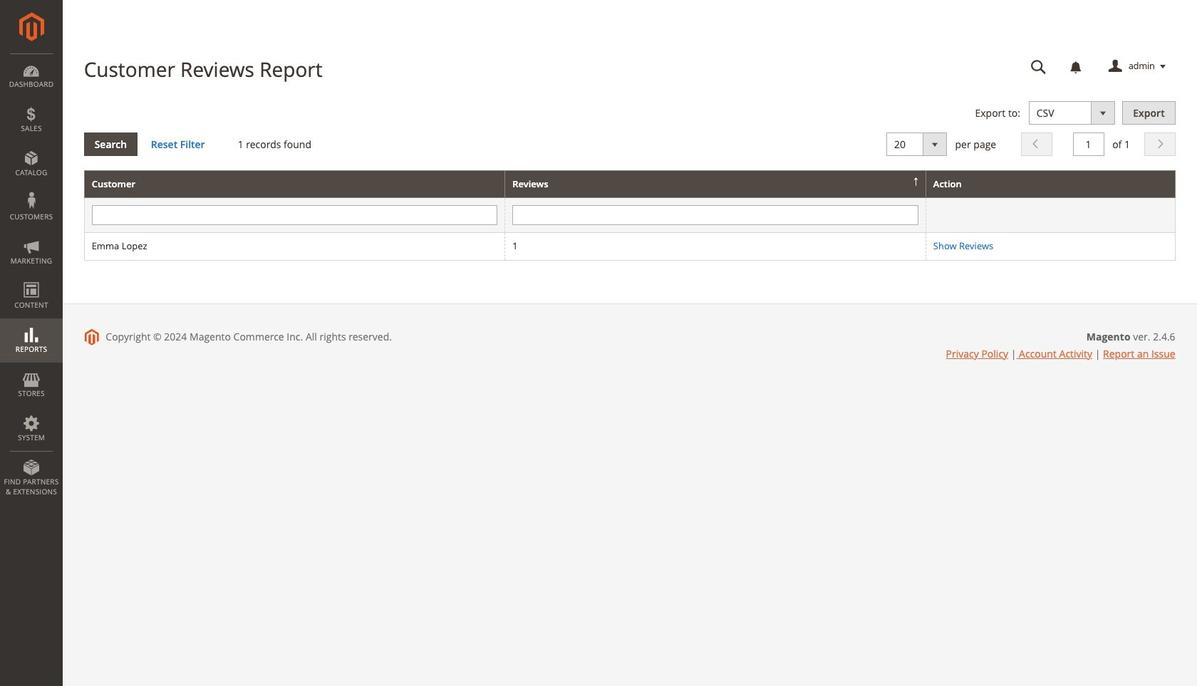 Task type: locate. For each thing, give the bounding box(es) containing it.
None text field
[[513, 206, 919, 225]]

None text field
[[1021, 54, 1057, 79], [1073, 132, 1104, 156], [92, 206, 498, 225], [1021, 54, 1057, 79], [1073, 132, 1104, 156], [92, 206, 498, 225]]

magento admin panel image
[[19, 12, 44, 41]]

menu bar
[[0, 53, 63, 504]]



